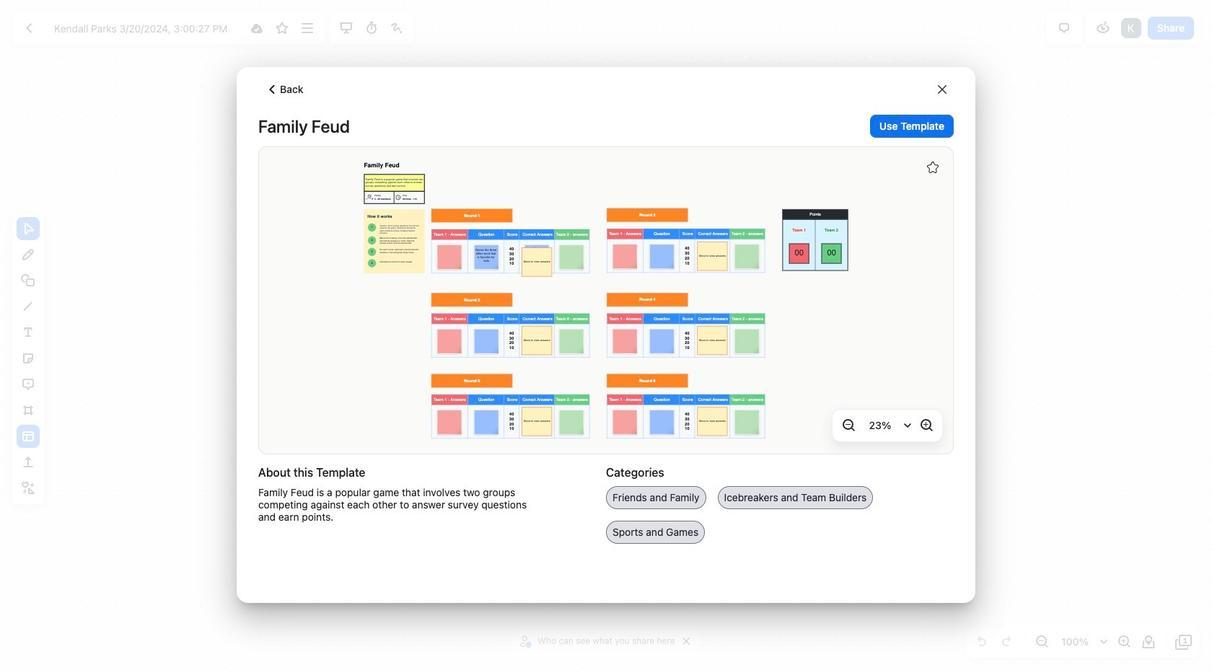 Task type: describe. For each thing, give the bounding box(es) containing it.
comment panel image
[[1056, 19, 1073, 37]]

presentation image
[[338, 19, 355, 37]]

Document name text field
[[43, 17, 243, 40]]

dashboard image
[[21, 19, 38, 37]]

back button image
[[267, 84, 277, 94]]

zoom out image
[[1034, 634, 1051, 651]]

star this whiteboard image
[[273, 19, 291, 37]]

timer image
[[363, 19, 381, 37]]



Task type: vqa. For each thing, say whether or not it's contained in the screenshot.
right Zoom In 'Icon'
yes



Task type: locate. For each thing, give the bounding box(es) containing it.
close image
[[938, 85, 947, 94]]

list item
[[1120, 17, 1143, 40]]

1 horizontal spatial zoom in image
[[1116, 634, 1133, 651]]

pages image
[[1176, 634, 1193, 651]]

laser image
[[389, 19, 406, 37]]

list
[[1120, 17, 1143, 40]]

star this whiteboard image
[[928, 162, 939, 173]]

0 horizontal spatial zoom in image
[[918, 417, 936, 435]]

close image
[[683, 638, 691, 645]]

zoom out image
[[840, 417, 858, 435]]

0 vertical spatial zoom in image
[[918, 417, 936, 435]]

zoom in image
[[918, 417, 936, 435], [1116, 634, 1133, 651]]

more options image
[[299, 19, 316, 37]]

1 vertical spatial zoom in image
[[1116, 634, 1133, 651]]



